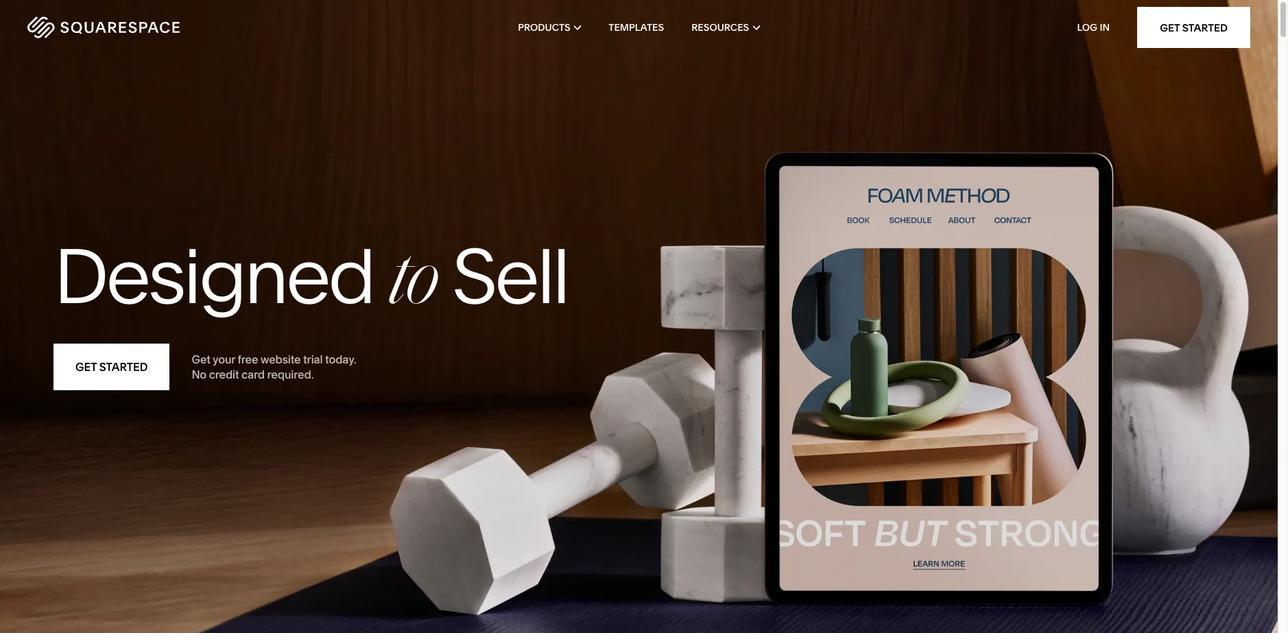 Task type: locate. For each thing, give the bounding box(es) containing it.
designed
[[54, 229, 374, 322]]

1 vertical spatial started
[[99, 360, 148, 374]]

started for the right get started link
[[1182, 21, 1228, 34]]

0 horizontal spatial get started
[[75, 360, 148, 374]]

squarespace logo link
[[27, 16, 272, 38]]

0 horizontal spatial get
[[75, 360, 97, 374]]

log
[[1077, 21, 1098, 34]]

resources
[[692, 21, 749, 34]]

free
[[238, 353, 258, 366]]

get for left get started link
[[75, 360, 97, 374]]

sell
[[452, 229, 568, 322]]

0 vertical spatial get started
[[1160, 21, 1228, 34]]

get started
[[1160, 21, 1228, 34], [75, 360, 148, 374]]

card
[[241, 368, 265, 382]]

products
[[518, 21, 570, 34]]

get started link
[[1137, 7, 1250, 48], [54, 344, 170, 391]]

1 horizontal spatial get started
[[1160, 21, 1228, 34]]

0 horizontal spatial started
[[99, 360, 148, 374]]

started for left get started link
[[99, 360, 148, 374]]

2 horizontal spatial get
[[1160, 21, 1180, 34]]

resources button
[[692, 0, 760, 55]]

1 horizontal spatial get
[[192, 353, 210, 366]]

started
[[1182, 21, 1228, 34], [99, 360, 148, 374]]

get inside get your free website trial today. no credit card required.
[[192, 353, 210, 366]]

1 horizontal spatial get started link
[[1137, 7, 1250, 48]]

designed to sell
[[54, 229, 568, 322]]

0 vertical spatial get started link
[[1137, 7, 1250, 48]]

get for the right get started link
[[1160, 21, 1180, 34]]

get
[[1160, 21, 1180, 34], [192, 353, 210, 366], [75, 360, 97, 374]]

1 horizontal spatial started
[[1182, 21, 1228, 34]]

squarespace logo image
[[27, 16, 180, 38]]

1 vertical spatial get started link
[[54, 344, 170, 391]]

0 vertical spatial started
[[1182, 21, 1228, 34]]



Task type: describe. For each thing, give the bounding box(es) containing it.
to
[[389, 247, 436, 321]]

products button
[[518, 0, 581, 55]]

your
[[213, 353, 235, 366]]

credit
[[209, 368, 239, 382]]

get your free website trial today. no credit card required.
[[192, 353, 356, 382]]

trial
[[303, 353, 323, 366]]

in
[[1100, 21, 1110, 34]]

0 horizontal spatial get started link
[[54, 344, 170, 391]]

templates link
[[609, 0, 664, 55]]

website
[[260, 353, 301, 366]]

1 vertical spatial get started
[[75, 360, 148, 374]]

required.
[[267, 368, 314, 382]]

log             in link
[[1077, 21, 1110, 34]]

today.
[[325, 353, 356, 366]]

log             in
[[1077, 21, 1110, 34]]

templates
[[609, 21, 664, 34]]

no
[[192, 368, 207, 382]]



Task type: vqa. For each thing, say whether or not it's contained in the screenshot.
post
no



